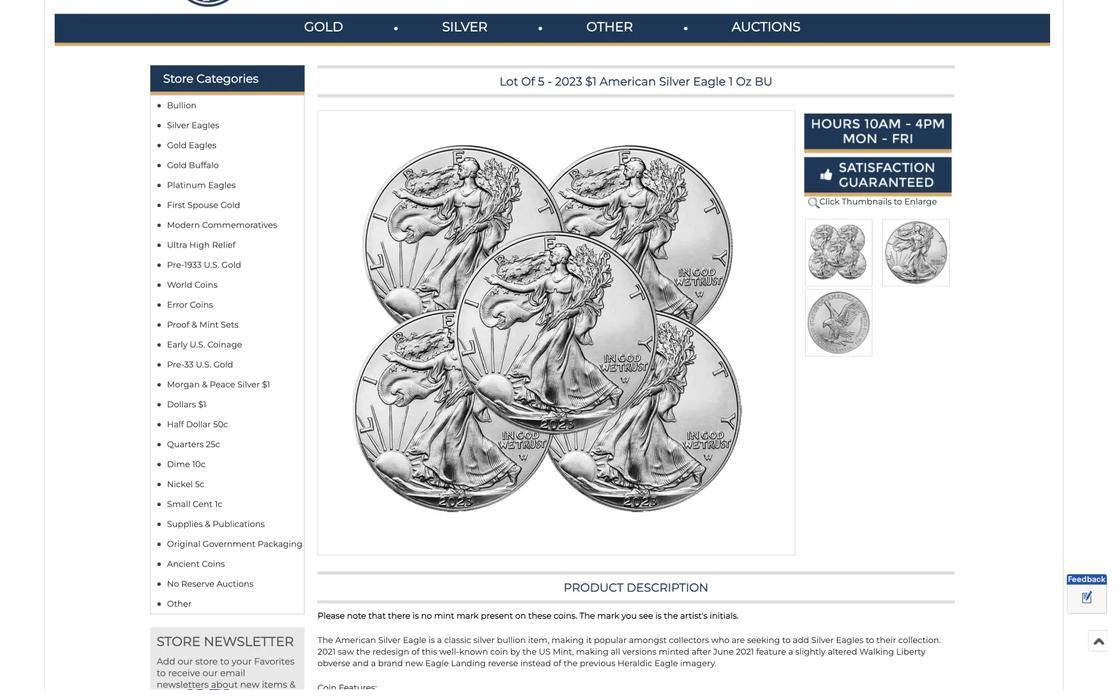 Task type: vqa. For each thing, say whether or not it's contained in the screenshot.
Feedback
yes



Task type: locate. For each thing, give the bounding box(es) containing it.
feedback
[[1068, 575, 1106, 585]]



